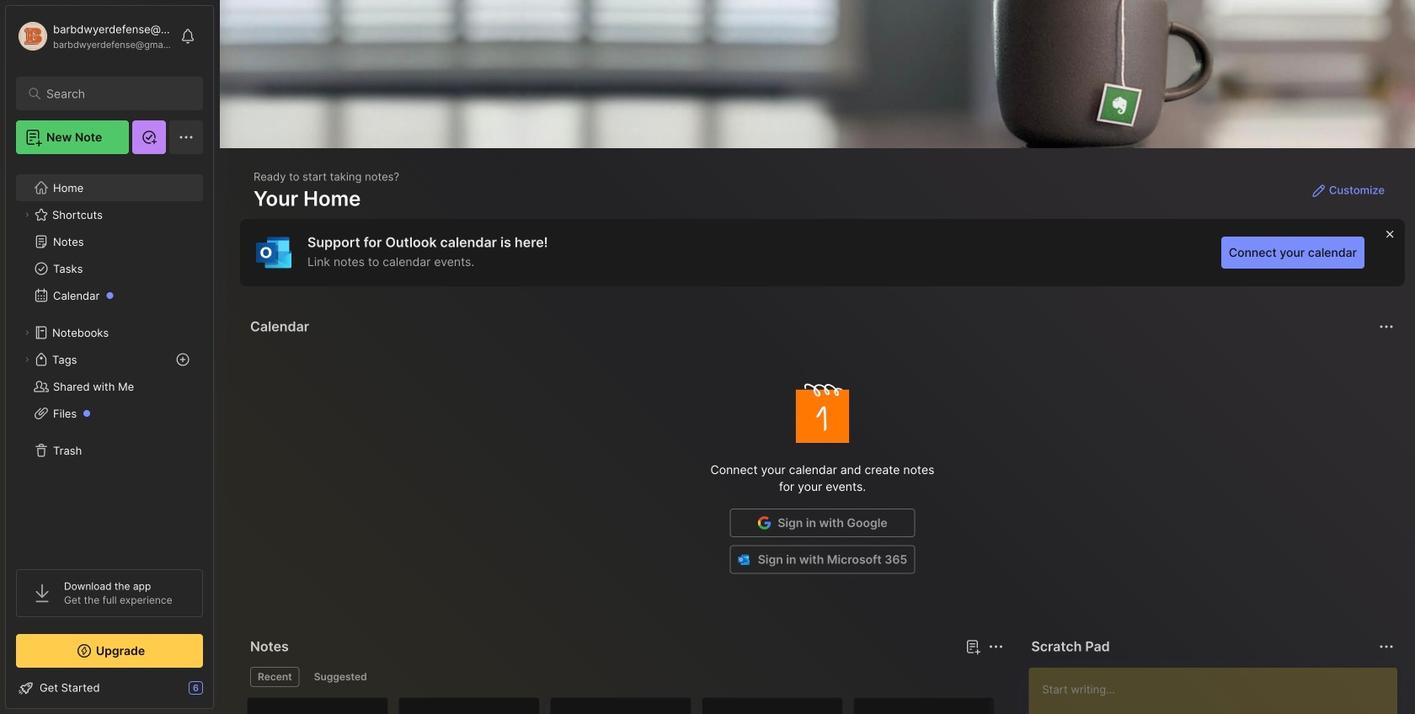 Task type: vqa. For each thing, say whether or not it's contained in the screenshot.
Home link
no



Task type: locate. For each thing, give the bounding box(es) containing it.
expand tags image
[[22, 355, 32, 365]]

More actions field
[[1375, 315, 1399, 339], [984, 635, 1008, 659]]

click to collapse image
[[213, 683, 225, 704]]

expand notebooks image
[[22, 328, 32, 338]]

1 tab from the left
[[250, 667, 300, 688]]

0 horizontal spatial more actions field
[[984, 635, 1008, 659]]

tree inside the main element
[[6, 164, 213, 554]]

Search text field
[[46, 86, 181, 102]]

1 horizontal spatial more actions field
[[1375, 315, 1399, 339]]

None search field
[[46, 83, 181, 104]]

1 vertical spatial more actions field
[[984, 635, 1008, 659]]

more actions image
[[986, 637, 1006, 657]]

Start writing… text field
[[1043, 668, 1397, 715]]

2 tab from the left
[[306, 667, 375, 688]]

tab list
[[250, 667, 1001, 688]]

1 horizontal spatial tab
[[306, 667, 375, 688]]

Account field
[[16, 19, 172, 53]]

tree
[[6, 164, 213, 554]]

row group
[[247, 698, 1005, 715]]

tab
[[250, 667, 300, 688], [306, 667, 375, 688]]

0 horizontal spatial tab
[[250, 667, 300, 688]]



Task type: describe. For each thing, give the bounding box(es) containing it.
0 vertical spatial more actions field
[[1375, 315, 1399, 339]]

none search field inside the main element
[[46, 83, 181, 104]]

Help and Learning task checklist field
[[6, 675, 213, 702]]

main element
[[0, 0, 219, 715]]



